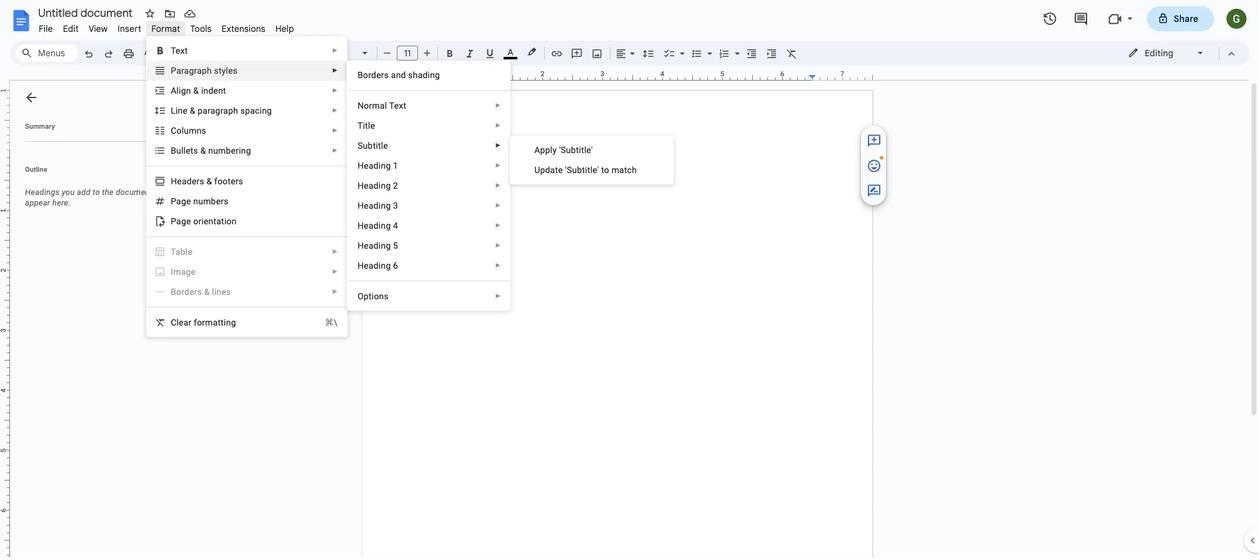 Task type: locate. For each thing, give the bounding box(es) containing it.
aragraph
[[176, 65, 212, 76]]

summary heading
[[25, 121, 55, 131]]

borders and shading b element
[[358, 70, 444, 80]]

t itle
[[358, 120, 375, 131]]

Menus field
[[16, 44, 78, 62]]

& right lign
[[193, 85, 199, 96]]

insert image image
[[590, 44, 605, 62]]

1 vertical spatial text
[[389, 100, 406, 111]]

a down p
[[171, 85, 177, 96]]

heading for heading 3
[[358, 200, 391, 211]]

ormal
[[364, 100, 387, 111]]

heading up the "heading 3" on the top of page
[[358, 180, 391, 191]]

a
[[171, 85, 177, 96], [535, 145, 540, 155]]

text right ormal
[[389, 100, 406, 111]]

heading up heading 6
[[358, 240, 391, 251]]

borders & lines
[[171, 287, 231, 297]]

numbering
[[208, 145, 251, 156]]

Font size field
[[397, 46, 423, 61]]

1
[[393, 160, 398, 171]]

1 vertical spatial a
[[535, 145, 540, 155]]

options o element
[[358, 291, 393, 301]]

colum
[[171, 125, 197, 136]]

3
[[393, 200, 398, 211]]

3 heading from the top
[[358, 200, 391, 211]]

heading 1 1 element
[[358, 160, 402, 171]]

► inside table menu item
[[332, 248, 338, 255]]

c lear formatting
[[171, 317, 236, 328]]

insert
[[118, 23, 141, 34]]

0 vertical spatial page
[[171, 196, 191, 206]]

menu containing a
[[510, 136, 674, 184]]

mode and view toolbar
[[1119, 41, 1242, 66]]

pdate
[[540, 165, 563, 175]]

ubtitle
[[363, 140, 388, 151]]

line & paragraph spacing image
[[642, 44, 656, 62]]

►
[[332, 47, 338, 54], [332, 67, 338, 74], [332, 87, 338, 94], [495, 102, 501, 109], [332, 107, 338, 114], [495, 122, 501, 129], [332, 127, 338, 134], [495, 142, 501, 149], [332, 147, 338, 154], [495, 162, 501, 169], [495, 182, 501, 189], [495, 202, 501, 209], [495, 222, 501, 229], [495, 242, 501, 249], [332, 248, 338, 255], [495, 262, 501, 269], [332, 268, 338, 275], [332, 288, 338, 295], [495, 293, 501, 300]]

borders & lines q element
[[171, 287, 235, 297]]

line & paragraph spacing l element
[[171, 105, 276, 116]]

to left match
[[601, 165, 609, 175]]

page left 'u'
[[171, 196, 191, 206]]

format
[[151, 23, 180, 34]]

to left the
[[93, 188, 100, 197]]

page orientation
[[171, 216, 237, 226]]

1 horizontal spatial text
[[389, 100, 406, 111]]

&
[[193, 85, 199, 96], [190, 105, 195, 116], [200, 145, 206, 156], [207, 176, 212, 186], [204, 287, 210, 297]]

l
[[171, 105, 176, 116]]

h
[[171, 176, 177, 186]]

a lign & indent
[[171, 85, 226, 96]]

heading 3
[[358, 200, 398, 211]]

menu item containing i
[[147, 262, 347, 282]]

extensions menu item
[[217, 21, 271, 36]]

1 vertical spatial n
[[193, 196, 198, 206]]

editing
[[1145, 48, 1174, 58]]

text up p
[[171, 45, 188, 56]]

n left mbers
[[193, 196, 198, 206]]

menu bar inside menu bar banner
[[34, 16, 299, 37]]

1 heading from the top
[[358, 160, 391, 171]]

footers
[[214, 176, 243, 186]]

'subtitle' up u pdate 'subtitle' to match
[[559, 145, 593, 155]]

page down page n u mbers on the left top
[[171, 216, 191, 226]]

image m element
[[171, 267, 200, 277]]

s for n
[[202, 125, 206, 136]]

s right colum
[[202, 125, 206, 136]]

menu bar
[[34, 16, 299, 37]]

0 vertical spatial to
[[601, 165, 609, 175]]

'subtitle'
[[559, 145, 593, 155], [565, 165, 599, 175]]

add comment image
[[867, 133, 882, 148]]

menu item
[[147, 262, 347, 282]]

share
[[1174, 13, 1199, 24]]

left margin image
[[363, 71, 426, 80]]

menu bar containing file
[[34, 16, 299, 37]]

highlight color image
[[525, 44, 539, 59]]

format menu item
[[146, 21, 185, 36]]

u pdate 'subtitle' to match
[[535, 165, 637, 175]]

lines
[[212, 287, 231, 297]]

& right eaders
[[207, 176, 212, 186]]

orders
[[363, 70, 389, 80]]

1 vertical spatial to
[[93, 188, 100, 197]]

n for u
[[193, 196, 198, 206]]

0 vertical spatial 'subtitle'
[[559, 145, 593, 155]]

0 vertical spatial s
[[202, 125, 206, 136]]

heading for heading 6
[[358, 260, 391, 271]]

s
[[202, 125, 206, 136], [194, 145, 198, 156]]

6 heading from the top
[[358, 260, 391, 271]]

top margin image
[[0, 91, 9, 154]]

document
[[116, 188, 153, 197]]

1 horizontal spatial s
[[202, 125, 206, 136]]

menu containing text
[[146, 36, 348, 337]]

page numbers u element
[[171, 196, 232, 206]]

page
[[171, 196, 191, 206], [171, 216, 191, 226]]

editing button
[[1120, 44, 1214, 63]]

l ine & paragraph spacing
[[171, 105, 272, 116]]

styles
[[214, 65, 238, 76]]

edit menu item
[[58, 21, 84, 36]]

0 horizontal spatial s
[[194, 145, 198, 156]]

0 horizontal spatial to
[[93, 188, 100, 197]]

paragraph
[[198, 105, 238, 116]]

heading 4
[[358, 220, 398, 231]]

indent
[[201, 85, 226, 96]]

n up bulle t s & numbering
[[197, 125, 202, 136]]

heading 6
[[358, 260, 398, 271]]

2 page from the top
[[171, 216, 191, 226]]

heading down subtitle s element
[[358, 160, 391, 171]]

s right bulle
[[194, 145, 198, 156]]

t
[[191, 145, 194, 156]]

tools menu item
[[185, 21, 217, 36]]

to for match
[[601, 165, 609, 175]]

& right 't'
[[200, 145, 206, 156]]

tools
[[190, 23, 212, 34]]

menu
[[146, 36, 348, 337], [347, 61, 511, 311], [510, 136, 674, 184]]

text color image
[[504, 44, 518, 59]]

table menu item
[[147, 242, 347, 262]]

heading 2 2 element
[[358, 180, 402, 191]]

0 horizontal spatial text
[[171, 45, 188, 56]]

► inside borders & lines menu item
[[332, 288, 338, 295]]

the
[[102, 188, 114, 197]]

n
[[197, 125, 202, 136], [193, 196, 198, 206]]

to
[[601, 165, 609, 175], [93, 188, 100, 197]]

1 horizontal spatial a
[[535, 145, 540, 155]]

& left lines
[[204, 287, 210, 297]]

edit
[[63, 23, 79, 34]]

heading 2
[[358, 180, 398, 191]]

file menu item
[[34, 21, 58, 36]]

subtitle s element
[[358, 140, 392, 151]]

0 vertical spatial a
[[171, 85, 177, 96]]

document outline element
[[10, 81, 180, 558]]

application
[[0, 0, 1260, 558]]

normal text n element
[[358, 100, 410, 111]]

heading for heading 4
[[358, 220, 391, 231]]

view
[[89, 23, 108, 34]]

n ormal text
[[358, 100, 406, 111]]

& for lign
[[193, 85, 199, 96]]

text
[[171, 45, 188, 56], [389, 100, 406, 111]]

apply 'subtitle' a element
[[535, 145, 597, 155]]

0 horizontal spatial a
[[171, 85, 177, 96]]

0 vertical spatial n
[[197, 125, 202, 136]]

a up u
[[535, 145, 540, 155]]

'subtitle' down apply 'subtitle' a element
[[565, 165, 599, 175]]

clear formatting c element
[[171, 317, 240, 328]]

checklist menu image
[[677, 45, 685, 49]]

1 vertical spatial s
[[194, 145, 198, 156]]

1 page from the top
[[171, 196, 191, 206]]

5 heading from the top
[[358, 240, 391, 251]]

c
[[171, 317, 177, 328]]

1 horizontal spatial to
[[601, 165, 609, 175]]

& right ine
[[190, 105, 195, 116]]

align & indent a element
[[171, 85, 230, 96]]

application containing share
[[0, 0, 1260, 558]]

heading down "heading 2"
[[358, 200, 391, 211]]

4 heading from the top
[[358, 220, 391, 231]]

heading down heading 5
[[358, 260, 391, 271]]

heading 4 4 element
[[358, 220, 402, 231]]

b
[[358, 70, 363, 80]]

1 vertical spatial page
[[171, 216, 191, 226]]

heading down the "heading 3" on the top of page
[[358, 220, 391, 231]]

1 vertical spatial 'subtitle'
[[565, 165, 599, 175]]

arial option
[[321, 44, 355, 62]]

2 heading from the top
[[358, 180, 391, 191]]

to inside the headings you add to the document will appear here.
[[93, 188, 100, 197]]

a for lign
[[171, 85, 177, 96]]

here.
[[52, 198, 71, 208]]

n for s
[[197, 125, 202, 136]]

heading for heading 2
[[358, 180, 391, 191]]



Task type: describe. For each thing, give the bounding box(es) containing it.
help
[[276, 23, 294, 34]]

ptions
[[364, 291, 389, 301]]

and
[[391, 70, 406, 80]]

text s element
[[171, 45, 192, 56]]

bulleted list menu image
[[705, 45, 713, 49]]

eaders
[[177, 176, 204, 186]]

h eaders & footers
[[171, 176, 243, 186]]

bullets & numbering t element
[[171, 145, 255, 156]]

Star checkbox
[[141, 5, 159, 23]]

page for page n u mbers
[[171, 196, 191, 206]]

p
[[171, 65, 176, 76]]

headers & footers h element
[[171, 176, 247, 186]]

i
[[171, 267, 173, 277]]

Font size text field
[[398, 46, 418, 61]]

a for pply
[[535, 145, 540, 155]]

borders & lines menu item
[[147, 282, 347, 302]]

heading for heading 1
[[358, 160, 391, 171]]

⌘\
[[325, 317, 338, 328]]

table
[[171, 247, 193, 257]]

match
[[612, 165, 637, 175]]

heading 5
[[358, 240, 398, 251]]

bulle
[[171, 145, 191, 156]]

update 'subtitle' to match u element
[[535, 165, 641, 175]]

'subtitle' for pply
[[559, 145, 593, 155]]

appear
[[25, 198, 50, 208]]

suggest edits image
[[867, 183, 882, 198]]

n
[[358, 100, 364, 111]]

summary
[[25, 122, 55, 130]]

title t element
[[358, 120, 379, 131]]

u
[[198, 196, 203, 206]]

headings you add to the document will appear here.
[[25, 188, 167, 208]]

& for eaders
[[207, 176, 212, 186]]

Rename text field
[[34, 5, 140, 20]]

arial
[[321, 48, 340, 58]]

insert menu item
[[113, 21, 146, 36]]

borders
[[171, 287, 202, 297]]

s ubtitle
[[358, 140, 388, 151]]

mbers
[[203, 196, 229, 206]]

main toolbar
[[78, 0, 838, 355]]

heading 6 6 element
[[358, 260, 402, 271]]

columns n element
[[171, 125, 210, 136]]

file
[[39, 23, 53, 34]]

formatting
[[194, 317, 236, 328]]

m
[[173, 267, 181, 277]]

to for the
[[93, 188, 100, 197]]

add
[[77, 188, 91, 197]]

lign
[[177, 85, 191, 96]]

⌘backslash element
[[310, 316, 338, 329]]

& inside menu item
[[204, 287, 210, 297]]

you
[[62, 188, 75, 197]]

5
[[393, 240, 398, 251]]

orientation
[[193, 216, 237, 226]]

outline
[[25, 165, 47, 173]]

heading 5 5 element
[[358, 240, 402, 251]]

page n u mbers
[[171, 196, 229, 206]]

share button
[[1147, 6, 1215, 31]]

4
[[393, 220, 398, 231]]

heading for heading 5
[[358, 240, 391, 251]]

'subtitle' for pdate
[[565, 165, 599, 175]]

b orders and shading
[[358, 70, 440, 80]]

o ptions
[[358, 291, 389, 301]]

table 2 element
[[171, 247, 196, 257]]

help menu item
[[271, 21, 299, 36]]

& for ine
[[190, 105, 195, 116]]

6
[[393, 260, 398, 271]]

heading 1
[[358, 160, 398, 171]]

o
[[358, 291, 364, 301]]

shading
[[408, 70, 440, 80]]

0 vertical spatial text
[[171, 45, 188, 56]]

t
[[358, 120, 363, 131]]

extensions
[[222, 23, 266, 34]]

u
[[535, 165, 540, 175]]

paragraph styles p element
[[171, 65, 241, 76]]

add emoji reaction image
[[867, 158, 882, 173]]

right margin image
[[810, 71, 873, 80]]

view menu item
[[84, 21, 113, 36]]

page for page orientation
[[171, 216, 191, 226]]

spacing
[[241, 105, 272, 116]]

i m age
[[171, 267, 196, 277]]

lear
[[177, 317, 192, 328]]

s for t
[[194, 145, 198, 156]]

will
[[155, 188, 167, 197]]

p aragraph styles
[[171, 65, 238, 76]]

s
[[358, 140, 363, 151]]

pply
[[540, 145, 557, 155]]

itle
[[363, 120, 375, 131]]

heading 3 3 element
[[358, 200, 402, 211]]

2
[[393, 180, 398, 191]]

a pply 'subtitle'
[[535, 145, 593, 155]]

page orientation 3 element
[[171, 216, 240, 226]]

menu containing b
[[347, 61, 511, 311]]

headings
[[25, 188, 60, 197]]

age
[[181, 267, 196, 277]]

ine
[[176, 105, 188, 116]]

colum n s
[[171, 125, 206, 136]]

menu bar banner
[[0, 0, 1260, 558]]

outline heading
[[10, 164, 180, 182]]

bulle t s & numbering
[[171, 145, 251, 156]]



Task type: vqa. For each thing, say whether or not it's contained in the screenshot.
Junior icon
no



